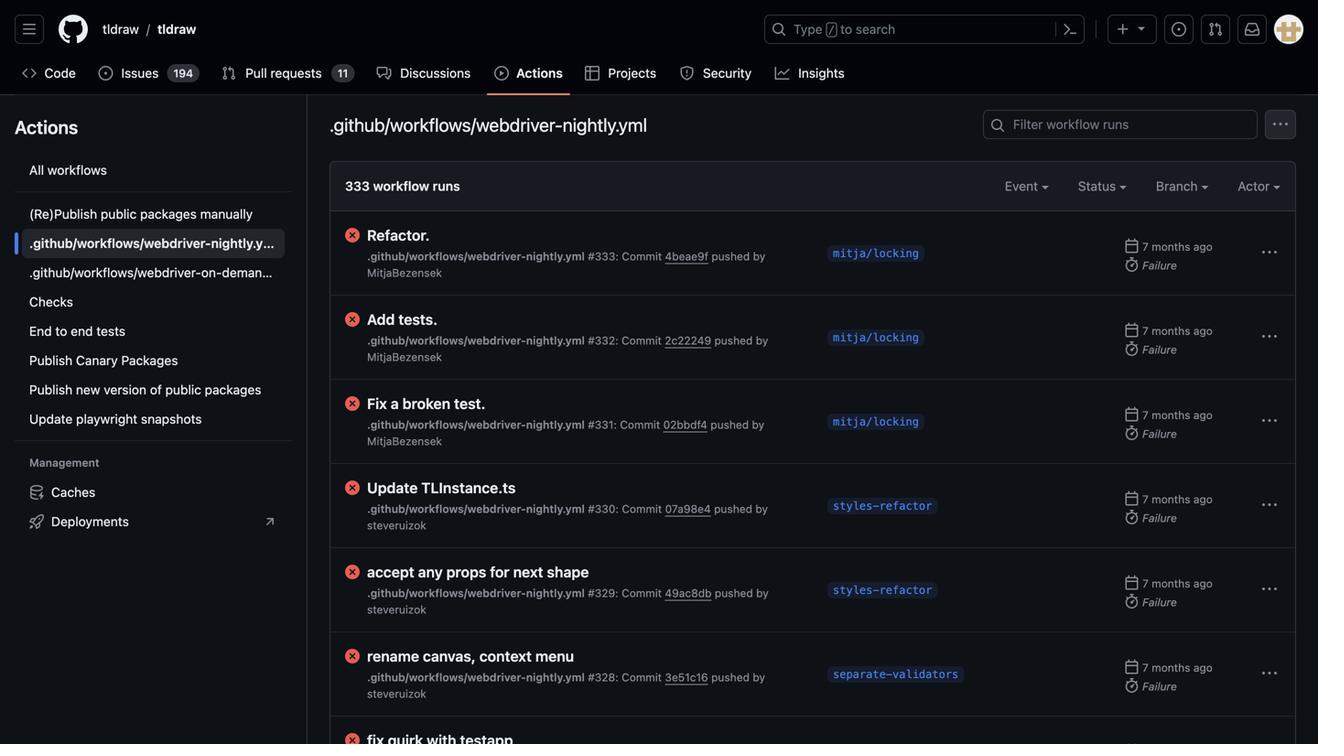 Task type: locate. For each thing, give the bounding box(es) containing it.
0 horizontal spatial /
[[146, 22, 150, 37]]

show options image
[[1263, 330, 1277, 344], [1263, 498, 1277, 513]]

update
[[29, 412, 73, 427], [367, 479, 418, 497]]

2 steveruizok link from the top
[[367, 603, 426, 616]]

discussions
[[400, 65, 471, 81]]

1 vertical spatial .github/workflows/webdriver-nightly.yml
[[29, 236, 278, 251]]

pushed inside rename canvas, context menu .github/workflows/webdriver-nightly.yml #328: commit 3e51c16 pushed             by steveruizok
[[711, 671, 750, 684]]

4 failure from the top
[[1143, 512, 1177, 525]]

#333:
[[588, 250, 619, 263]]

1 vertical spatial steveruizok link
[[367, 603, 426, 616]]

tldraw link up issue opened image
[[95, 15, 146, 44]]

to left end
[[55, 324, 67, 339]]

rename canvas, context menu link
[[367, 647, 813, 666]]

add tests. .github/workflows/webdriver-nightly.yml #332: commit 2c22249 pushed             by mitjabezensek
[[367, 311, 769, 363]]

0 vertical spatial styles-
[[833, 500, 879, 513]]

refactor for shape
[[879, 584, 932, 597]]

.github/workflows/webdriver-on-demand.yml
[[29, 265, 294, 280]]

1 vertical spatial failed image
[[345, 481, 360, 495]]

None search field
[[983, 110, 1258, 139]]

3 stopwatch image from the top
[[1125, 510, 1140, 525]]

commit right #328:
[[622, 671, 662, 684]]

status button
[[1078, 177, 1127, 196]]

mitjabezensek inside fix a broken test. .github/workflows/webdriver-nightly.yml #331: commit 02bbdf4 pushed             by mitjabezensek
[[367, 435, 442, 448]]

1 mitjabezensek from the top
[[367, 266, 442, 279]]

mitjabezensek link
[[367, 266, 442, 279], [367, 351, 442, 363], [367, 435, 442, 448]]

by right 49ac8db
[[756, 587, 769, 600]]

6 months from the top
[[1152, 662, 1191, 674]]

3 failed image from the top
[[345, 649, 360, 664]]

pull
[[246, 65, 267, 81]]

styles- for commit
[[833, 500, 879, 513]]

public right of
[[165, 382, 201, 397]]

0 horizontal spatial to
[[55, 324, 67, 339]]

update left tlinstance.ts
[[367, 479, 418, 497]]

show options image for #333:
[[1263, 245, 1277, 260]]

0 vertical spatial list
[[95, 15, 754, 44]]

update inside 'filter workflows' "element"
[[29, 412, 73, 427]]

graph image
[[775, 66, 790, 81]]

caches
[[51, 485, 95, 500]]

194
[[173, 67, 193, 80]]

mitjabezensek
[[367, 266, 442, 279], [367, 351, 442, 363], [367, 435, 442, 448]]

0 vertical spatial git pull request image
[[1209, 22, 1223, 37]]

nightly.yml inside update tlinstance.ts .github/workflows/webdriver-nightly.yml #330: commit 07a98e4 pushed             by steveruizok
[[526, 503, 585, 515]]

2 7 from the top
[[1143, 325, 1149, 337]]

show options image
[[1263, 245, 1277, 260], [1263, 414, 1277, 428], [1263, 582, 1277, 597], [1263, 667, 1277, 681]]

1 vertical spatial styles-refactor
[[833, 584, 932, 597]]

0 vertical spatial update
[[29, 412, 73, 427]]

separate-validators
[[833, 668, 959, 681]]

nightly.yml down shape at left bottom
[[526, 587, 585, 600]]

context
[[480, 648, 532, 665]]

/ right type
[[828, 24, 835, 37]]

1 styles-refactor link from the top
[[828, 498, 938, 515]]

menu
[[535, 648, 574, 665]]

2 mitjabezensek from the top
[[367, 351, 442, 363]]

.github/workflows/webdriver- down refactor.
[[367, 250, 526, 263]]

1 horizontal spatial to
[[841, 22, 852, 37]]

2 tldraw link from the left
[[150, 15, 204, 44]]

2 vertical spatial failed image
[[345, 565, 360, 580]]

.github/workflows/webdriver- down (re)publish public packages manually
[[29, 236, 211, 251]]

commit right #331: at the left bottom of page
[[620, 418, 660, 431]]

2 styles- from the top
[[833, 584, 879, 597]]

steveruizok link for update
[[367, 519, 426, 532]]

1 refactor from the top
[[879, 500, 932, 513]]

list
[[95, 15, 754, 44], [15, 148, 294, 544]]

1 vertical spatial styles-refactor link
[[828, 582, 938, 599]]

to left search
[[841, 22, 852, 37]]

1 7 months ago from the top
[[1143, 240, 1213, 253]]

workflow
[[373, 179, 429, 194]]

by right 4beae9f link
[[753, 250, 766, 263]]

nightly.yml inside fix a broken test. .github/workflows/webdriver-nightly.yml #331: commit 02bbdf4 pushed             by mitjabezensek
[[526, 418, 585, 431]]

deployments link
[[22, 507, 285, 537]]

1 vertical spatial mitja/locking
[[833, 331, 919, 344]]

issue opened image
[[98, 66, 113, 81]]

1 months from the top
[[1152, 240, 1191, 253]]

git pull request image left notifications image at the right top of the page
[[1209, 22, 1223, 37]]

styles-
[[833, 500, 879, 513], [833, 584, 879, 597]]

1 vertical spatial mitjabezensek link
[[367, 351, 442, 363]]

1 vertical spatial actions
[[15, 116, 78, 138]]

mitjabezensek inside add tests. .github/workflows/webdriver-nightly.yml #332: commit 2c22249 pushed             by mitjabezensek
[[367, 351, 442, 363]]

2 calendar image from the top
[[1125, 407, 1140, 422]]

insights
[[799, 65, 845, 81]]

6 ago from the top
[[1194, 662, 1213, 674]]

5 failure from the top
[[1143, 596, 1177, 609]]

.github/workflows/webdriver- inside refactor. .github/workflows/webdriver-nightly.yml #333: commit 4beae9f pushed             by mitjabezensek
[[367, 250, 526, 263]]

1 vertical spatial steveruizok
[[367, 603, 426, 616]]

pushed right the 3e51c16 link
[[711, 671, 750, 684]]

list containing all workflows
[[15, 148, 294, 544]]

fix a broken test. link
[[367, 395, 813, 413]]

.github/workflows/webdriver- down ".github/workflows/webdriver-nightly.yml" 'link'
[[29, 265, 201, 280]]

nightly.yml down add tests. link at top
[[526, 334, 585, 347]]

event button
[[1005, 177, 1049, 196]]

07a98e4
[[665, 503, 711, 515]]

3 mitjabezensek from the top
[[367, 435, 442, 448]]

calendar image
[[1125, 239, 1140, 253]]

failure
[[1143, 259, 1177, 272], [1143, 343, 1177, 356], [1143, 428, 1177, 440], [1143, 512, 1177, 525], [1143, 596, 1177, 609], [1143, 680, 1177, 693]]

broken
[[402, 395, 451, 412]]

triangle down image
[[1134, 21, 1149, 35]]

actions right play image
[[516, 65, 563, 81]]

failed image for add tests.
[[345, 312, 360, 327]]

/ for type
[[828, 24, 835, 37]]

1 horizontal spatial tldraw link
[[150, 15, 204, 44]]

2 vertical spatial steveruizok
[[367, 688, 426, 700]]

actor button
[[1238, 177, 1281, 196]]

update playwright snapshots link
[[22, 405, 285, 434]]

3 show options image from the top
[[1263, 582, 1277, 597]]

tests.
[[399, 311, 438, 328]]

4 ago from the top
[[1194, 493, 1213, 506]]

5 ago from the top
[[1194, 577, 1213, 590]]

1 mitjabezensek link from the top
[[367, 266, 442, 279]]

2 styles-refactor from the top
[[833, 584, 932, 597]]

/ inside tldraw / tldraw
[[146, 22, 150, 37]]

2 failed image from the top
[[345, 396, 360, 411]]

update for playwright
[[29, 412, 73, 427]]

5 7 from the top
[[1143, 577, 1149, 590]]

mitjabezensek link down tests.
[[367, 351, 442, 363]]

2 refactor from the top
[[879, 584, 932, 597]]

3 7 months ago from the top
[[1143, 409, 1213, 422]]

failed image for accept any props for next shape
[[345, 565, 360, 580]]

pushed right 49ac8db
[[715, 587, 753, 600]]

pushed inside update tlinstance.ts .github/workflows/webdriver-nightly.yml #330: commit 07a98e4 pushed             by steveruizok
[[714, 503, 753, 515]]

update playwright snapshots
[[29, 412, 202, 427]]

0 horizontal spatial actions
[[15, 116, 78, 138]]

actions
[[516, 65, 563, 81], [15, 116, 78, 138]]

.github/workflows/webdriver- down canvas,
[[367, 671, 526, 684]]

1 styles-refactor from the top
[[833, 500, 932, 513]]

1 mitja/locking link from the top
[[828, 245, 925, 262]]

publish canary packages
[[29, 353, 178, 368]]

1 vertical spatial stopwatch image
[[1125, 678, 1140, 693]]

tldraw up 194
[[157, 22, 196, 37]]

plus image
[[1116, 22, 1131, 37]]

.github/workflows/webdriver- down discussions
[[330, 114, 563, 135]]

pushed right 02bbdf4 "link"
[[711, 418, 749, 431]]

4 show options image from the top
[[1263, 667, 1277, 681]]

1 horizontal spatial actions
[[516, 65, 563, 81]]

mitjabezensek link for tests.
[[367, 351, 442, 363]]

by right 02bbdf4 "link"
[[752, 418, 765, 431]]

failed image for rename canvas, context menu
[[345, 649, 360, 664]]

1 vertical spatial public
[[165, 382, 201, 397]]

2 stopwatch image from the top
[[1125, 342, 1140, 356]]

1 horizontal spatial git pull request image
[[1209, 22, 1223, 37]]

0 vertical spatial mitjabezensek
[[367, 266, 442, 279]]

commit right #332:
[[622, 334, 662, 347]]

failure for fix a broken test.
[[1143, 428, 1177, 440]]

#328:
[[588, 671, 619, 684]]

steveruizok inside update tlinstance.ts .github/workflows/webdriver-nightly.yml #330: commit 07a98e4 pushed             by steveruizok
[[367, 519, 426, 532]]

update for tlinstance.ts
[[367, 479, 418, 497]]

nightly.yml down menu
[[526, 671, 585, 684]]

mitjabezensek link for .github/workflows/webdriver-
[[367, 266, 442, 279]]

steveruizok link down accept on the bottom
[[367, 603, 426, 616]]

nightly.yml inside ".github/workflows/webdriver-nightly.yml" 'link'
[[211, 236, 278, 251]]

1 vertical spatial to
[[55, 324, 67, 339]]

2 mitja/locking from the top
[[833, 331, 919, 344]]

publish new version of public packages link
[[22, 375, 285, 405]]

pushed right 07a98e4
[[714, 503, 753, 515]]

0 vertical spatial failed image
[[345, 228, 360, 243]]

3 steveruizok from the top
[[367, 688, 426, 700]]

show workflow options image
[[1274, 117, 1288, 132]]

refactor
[[879, 500, 932, 513], [879, 584, 932, 597]]

5 months from the top
[[1152, 577, 1191, 590]]

7 months ago
[[1143, 240, 1213, 253], [1143, 325, 1213, 337], [1143, 409, 1213, 422], [1143, 493, 1213, 506], [1143, 577, 1213, 590], [1143, 662, 1213, 674]]

tldraw link up 194
[[150, 15, 204, 44]]

0 vertical spatial steveruizok
[[367, 519, 426, 532]]

update up management on the bottom of the page
[[29, 412, 73, 427]]

0 vertical spatial to
[[841, 22, 852, 37]]

6 7 months ago from the top
[[1143, 662, 1213, 674]]

#331:
[[588, 418, 617, 431]]

status
[[1078, 179, 1120, 194]]

by inside update tlinstance.ts .github/workflows/webdriver-nightly.yml #330: commit 07a98e4 pushed             by steveruizok
[[756, 503, 768, 515]]

0 horizontal spatial tldraw
[[103, 22, 139, 37]]

3 failed image from the top
[[345, 565, 360, 580]]

mitja/locking for nightly.yml
[[833, 331, 919, 344]]

0 horizontal spatial public
[[101, 206, 137, 222]]

0 vertical spatial stopwatch image
[[1125, 426, 1140, 440]]

ago for accept any props for next shape
[[1194, 577, 1213, 590]]

publish down end
[[29, 353, 72, 368]]

packages up ".github/workflows/webdriver-nightly.yml" 'link'
[[140, 206, 197, 222]]

steveruizok inside accept any props for next shape .github/workflows/webdriver-nightly.yml #329: commit 49ac8db pushed             by steveruizok
[[367, 603, 426, 616]]

steveruizok down rename
[[367, 688, 426, 700]]

1 vertical spatial publish
[[29, 382, 72, 397]]

1 ago from the top
[[1194, 240, 1213, 253]]

1 show options image from the top
[[1263, 330, 1277, 344]]

mitjabezensek down refactor.
[[367, 266, 442, 279]]

failed image
[[345, 312, 360, 327], [345, 396, 360, 411], [345, 649, 360, 664], [345, 733, 360, 744]]

0 vertical spatial styles-refactor link
[[828, 498, 938, 515]]

publish left new
[[29, 382, 72, 397]]

1 7 from the top
[[1143, 240, 1149, 253]]

5 7 months ago from the top
[[1143, 577, 1213, 590]]

by right the 3e51c16 link
[[753, 671, 765, 684]]

3 ago from the top
[[1194, 409, 1213, 422]]

nightly.yml up the demand.yml at the top of the page
[[211, 236, 278, 251]]

3e51c16 link
[[665, 671, 708, 684]]

7 for fix a broken test.
[[1143, 409, 1149, 422]]

2 mitjabezensek link from the top
[[367, 351, 442, 363]]

1 steveruizok link from the top
[[367, 519, 426, 532]]

actions up all
[[15, 116, 78, 138]]

caches link
[[22, 478, 285, 507]]

0 vertical spatial refactor
[[879, 500, 932, 513]]

0 horizontal spatial tldraw link
[[95, 15, 146, 44]]

packages
[[140, 206, 197, 222], [205, 382, 261, 397]]

1 stopwatch image from the top
[[1125, 426, 1140, 440]]

7 for add tests.
[[1143, 325, 1149, 337]]

end to end tests
[[29, 324, 125, 339]]

2 failure from the top
[[1143, 343, 1177, 356]]

mitjabezensek link down refactor.
[[367, 266, 442, 279]]

projects link
[[578, 60, 665, 87]]

stopwatch image for commit
[[1125, 257, 1140, 272]]

commit inside accept any props for next shape .github/workflows/webdriver-nightly.yml #329: commit 49ac8db pushed             by steveruizok
[[622, 587, 662, 600]]

accept any props for next shape link
[[367, 563, 813, 581]]

02bbdf4 link
[[663, 418, 708, 431]]

styles-refactor link
[[828, 498, 938, 515], [828, 582, 938, 599]]

2 7 months ago from the top
[[1143, 325, 1213, 337]]

3 7 from the top
[[1143, 409, 1149, 422]]

.github/workflows/webdriver- inside add tests. .github/workflows/webdriver-nightly.yml #332: commit 2c22249 pushed             by mitjabezensek
[[367, 334, 526, 347]]

0 vertical spatial mitja/locking link
[[828, 245, 925, 262]]

333 workflow runs
[[345, 179, 460, 194]]

workflows
[[47, 163, 107, 178]]

2 vertical spatial steveruizok link
[[367, 688, 426, 700]]

commit right #333:
[[622, 250, 662, 263]]

by right the 2c22249
[[756, 334, 769, 347]]

49ac8db
[[665, 587, 712, 600]]

3 mitja/locking link from the top
[[828, 414, 925, 430]]

3 steveruizok link from the top
[[367, 688, 426, 700]]

issue opened image
[[1172, 22, 1187, 37]]

0 vertical spatial show options image
[[1263, 330, 1277, 344]]

7 for refactor.
[[1143, 240, 1149, 253]]

1 steveruizok from the top
[[367, 519, 426, 532]]

ago for fix a broken test.
[[1194, 409, 1213, 422]]

2 show options image from the top
[[1263, 498, 1277, 513]]

calendar image for update tlinstance.ts
[[1125, 491, 1140, 506]]

1 vertical spatial mitjabezensek
[[367, 351, 442, 363]]

1 vertical spatial show options image
[[1263, 498, 1277, 513]]

mitjabezensek link down a
[[367, 435, 442, 448]]

requests
[[271, 65, 322, 81]]

calendar image
[[1125, 323, 1140, 337], [1125, 407, 1140, 422], [1125, 491, 1140, 506], [1125, 575, 1140, 590], [1125, 660, 1140, 674]]

nightly.yml inside accept any props for next shape .github/workflows/webdriver-nightly.yml #329: commit 49ac8db pushed             by steveruizok
[[526, 587, 585, 600]]

tldraw up issue opened image
[[103, 22, 139, 37]]

0 vertical spatial steveruizok link
[[367, 519, 426, 532]]

2 months from the top
[[1152, 325, 1191, 337]]

stopwatch image for next
[[1125, 594, 1140, 609]]

stopwatch image
[[1125, 426, 1140, 440], [1125, 678, 1140, 693]]

calendar image for fix a broken test.
[[1125, 407, 1140, 422]]

styles-refactor link for shape
[[828, 582, 938, 599]]

0 horizontal spatial git pull request image
[[222, 66, 236, 81]]

3 months from the top
[[1152, 409, 1191, 422]]

1 publish from the top
[[29, 353, 72, 368]]

show options image for test.
[[1263, 414, 1277, 428]]

type
[[794, 22, 823, 37]]

3 mitja/locking from the top
[[833, 416, 919, 428]]

0 vertical spatial mitjabezensek link
[[367, 266, 442, 279]]

2 vertical spatial mitja/locking link
[[828, 414, 925, 430]]

.github/workflows/webdriver- inside fix a broken test. .github/workflows/webdriver-nightly.yml #331: commit 02bbdf4 pushed             by mitjabezensek
[[367, 418, 526, 431]]

0 vertical spatial styles-refactor
[[833, 500, 932, 513]]

2 styles-refactor link from the top
[[828, 582, 938, 599]]

2 vertical spatial mitjabezensek link
[[367, 435, 442, 448]]

by right 07a98e4
[[756, 503, 768, 515]]

stopwatch image
[[1125, 257, 1140, 272], [1125, 342, 1140, 356], [1125, 510, 1140, 525], [1125, 594, 1140, 609]]

2 stopwatch image from the top
[[1125, 678, 1140, 693]]

1 stopwatch image from the top
[[1125, 257, 1140, 272]]

commit
[[622, 250, 662, 263], [622, 334, 662, 347], [620, 418, 660, 431], [622, 503, 662, 515], [622, 587, 662, 600], [622, 671, 662, 684]]

/
[[146, 22, 150, 37], [828, 24, 835, 37]]

4 7 months ago from the top
[[1143, 493, 1213, 506]]

4 calendar image from the top
[[1125, 575, 1140, 590]]

5 calendar image from the top
[[1125, 660, 1140, 674]]

fix
[[367, 395, 387, 412]]

1 horizontal spatial packages
[[205, 382, 261, 397]]

accept
[[367, 564, 414, 581]]

.github/workflows/webdriver- inside accept any props for next shape .github/workflows/webdriver-nightly.yml #329: commit 49ac8db pushed             by steveruizok
[[367, 587, 526, 600]]

.github/workflows/webdriver-nightly.yml inside 'link'
[[29, 236, 278, 251]]

2 ago from the top
[[1194, 325, 1213, 337]]

actions inside actions link
[[516, 65, 563, 81]]

2 publish from the top
[[29, 382, 72, 397]]

0 horizontal spatial update
[[29, 412, 73, 427]]

6 failure from the top
[[1143, 680, 1177, 693]]

.github/workflows/webdriver-nightly.yml down the (re)publish public packages manually link
[[29, 236, 278, 251]]

1 horizontal spatial /
[[828, 24, 835, 37]]

nightly.yml down update tlinstance.ts link
[[526, 503, 585, 515]]

failed image
[[345, 228, 360, 243], [345, 481, 360, 495], [345, 565, 360, 580]]

1 mitja/locking from the top
[[833, 247, 919, 260]]

0 horizontal spatial .github/workflows/webdriver-nightly.yml
[[29, 236, 278, 251]]

table image
[[585, 66, 600, 81]]

0 vertical spatial publish
[[29, 353, 72, 368]]

1 horizontal spatial tldraw
[[157, 22, 196, 37]]

styles- for shape
[[833, 584, 879, 597]]

end
[[71, 324, 93, 339]]

steveruizok link up accept on the bottom
[[367, 519, 426, 532]]

1 vertical spatial refactor
[[879, 584, 932, 597]]

nightly.yml down fix a broken test. link at bottom
[[526, 418, 585, 431]]

0 horizontal spatial packages
[[140, 206, 197, 222]]

2c22249
[[665, 334, 711, 347]]

commit inside fix a broken test. .github/workflows/webdriver-nightly.yml #331: commit 02bbdf4 pushed             by mitjabezensek
[[620, 418, 660, 431]]

nightly.yml down 'refactor.' link
[[526, 250, 585, 263]]

nightly.yml down table image
[[563, 114, 647, 135]]

1 styles- from the top
[[833, 500, 879, 513]]

1 show options image from the top
[[1263, 245, 1277, 260]]

.github/workflows/webdriver- down tlinstance.ts
[[367, 503, 526, 515]]

0 vertical spatial public
[[101, 206, 137, 222]]

3 failure from the top
[[1143, 428, 1177, 440]]

0 vertical spatial mitja/locking
[[833, 247, 919, 260]]

steveruizok inside rename canvas, context menu .github/workflows/webdriver-nightly.yml #328: commit 3e51c16 pushed             by steveruizok
[[367, 688, 426, 700]]

/ inside the type / to search
[[828, 24, 835, 37]]

git pull request image
[[1209, 22, 1223, 37], [222, 66, 236, 81]]

end to end tests link
[[22, 317, 285, 346]]

1 failed image from the top
[[345, 312, 360, 327]]

.github/workflows/webdriver- down tests.
[[367, 334, 526, 347]]

by inside rename canvas, context menu .github/workflows/webdriver-nightly.yml #328: commit 3e51c16 pushed             by steveruizok
[[753, 671, 765, 684]]

mitjabezensek down a
[[367, 435, 442, 448]]

failure for accept any props for next shape
[[1143, 596, 1177, 609]]

pushed right the 2c22249
[[715, 334, 753, 347]]

1 failure from the top
[[1143, 259, 1177, 272]]

git pull request image left the pull
[[222, 66, 236, 81]]

failure for rename canvas, context menu
[[1143, 680, 1177, 693]]

1 vertical spatial mitja/locking link
[[828, 330, 925, 346]]

.github/workflows/webdriver- down any
[[367, 587, 526, 600]]

steveruizok up accept on the bottom
[[367, 519, 426, 532]]

steveruizok down accept on the bottom
[[367, 603, 426, 616]]

styles-refactor for commit
[[833, 500, 932, 513]]

1 vertical spatial list
[[15, 148, 294, 544]]

commit right "#330:"
[[622, 503, 662, 515]]

.github/workflows/webdriver- down broken
[[367, 418, 526, 431]]

/ up 'issues' at top left
[[146, 22, 150, 37]]

(re)publish public packages manually link
[[22, 200, 285, 229]]

0 vertical spatial actions
[[516, 65, 563, 81]]

3 mitjabezensek link from the top
[[367, 435, 442, 448]]

to
[[841, 22, 852, 37], [55, 324, 67, 339]]

1 vertical spatial styles-
[[833, 584, 879, 597]]

1 failed image from the top
[[345, 228, 360, 243]]

refactor.
[[367, 227, 430, 244]]

failed image for refactor.
[[345, 228, 360, 243]]

1 calendar image from the top
[[1125, 323, 1140, 337]]

.github/workflows/webdriver-on-demand.yml link
[[22, 258, 294, 287]]

.github/workflows/webdriver-nightly.yml down play image
[[330, 114, 647, 135]]

1 vertical spatial packages
[[205, 382, 261, 397]]

packages right of
[[205, 382, 261, 397]]

#329:
[[588, 587, 619, 600]]

search
[[856, 22, 896, 37]]

mitjabezensek down tests.
[[367, 351, 442, 363]]

2 mitja/locking link from the top
[[828, 330, 925, 346]]

333
[[345, 179, 370, 194]]

6 7 from the top
[[1143, 662, 1149, 674]]

2 vertical spatial mitja/locking
[[833, 416, 919, 428]]

2 vertical spatial mitjabezensek
[[367, 435, 442, 448]]

commit right #329:
[[622, 587, 662, 600]]

1 vertical spatial git pull request image
[[222, 66, 236, 81]]

2 steveruizok from the top
[[367, 603, 426, 616]]

deployments
[[51, 514, 129, 529]]

2 failed image from the top
[[345, 481, 360, 495]]

security link
[[672, 60, 761, 87]]

update inside update tlinstance.ts .github/workflows/webdriver-nightly.yml #330: commit 07a98e4 pushed             by steveruizok
[[367, 479, 418, 497]]

months for refactor.
[[1152, 240, 1191, 253]]

failure for add tests.
[[1143, 343, 1177, 356]]

calendar image for accept any props for next shape
[[1125, 575, 1140, 590]]

4 months from the top
[[1152, 493, 1191, 506]]

4 stopwatch image from the top
[[1125, 594, 1140, 609]]

all workflows link
[[22, 156, 285, 185]]

2 show options image from the top
[[1263, 414, 1277, 428]]

refactor. .github/workflows/webdriver-nightly.yml #333: commit 4beae9f pushed             by mitjabezensek
[[367, 227, 766, 279]]

0 vertical spatial .github/workflows/webdriver-nightly.yml
[[330, 114, 647, 135]]

7 months ago for accept any props for next shape
[[1143, 577, 1213, 590]]

steveruizok link down rename
[[367, 688, 426, 700]]

version
[[104, 382, 146, 397]]

1 vertical spatial update
[[367, 479, 418, 497]]

pushed right 4beae9f link
[[712, 250, 750, 263]]

nightly.yml inside rename canvas, context menu .github/workflows/webdriver-nightly.yml #328: commit 3e51c16 pushed             by steveruizok
[[526, 671, 585, 684]]

public up ".github/workflows/webdriver-nightly.yml" 'link'
[[101, 206, 137, 222]]

publish new version of public packages
[[29, 382, 261, 397]]

4 7 from the top
[[1143, 493, 1149, 506]]

calendar image for add tests.
[[1125, 323, 1140, 337]]

7 months ago for rename canvas, context menu
[[1143, 662, 1213, 674]]

months for accept any props for next shape
[[1152, 577, 1191, 590]]

3 calendar image from the top
[[1125, 491, 1140, 506]]

1 horizontal spatial update
[[367, 479, 418, 497]]

commit inside refactor. .github/workflows/webdriver-nightly.yml #333: commit 4beae9f pushed             by mitjabezensek
[[622, 250, 662, 263]]

tldraw link
[[95, 15, 146, 44], [150, 15, 204, 44]]

.github/workflows/webdriver- inside 'link'
[[29, 236, 211, 251]]



Task type: describe. For each thing, give the bounding box(es) containing it.
1 horizontal spatial .github/workflows/webdriver-nightly.yml
[[330, 114, 647, 135]]

7 for accept any props for next shape
[[1143, 577, 1149, 590]]

all
[[29, 163, 44, 178]]

accept any props for next shape .github/workflows/webdriver-nightly.yml #329: commit 49ac8db pushed             by steveruizok
[[367, 564, 769, 616]]

7 for rename canvas, context menu
[[1143, 662, 1149, 674]]

7 months ago for fix a broken test.
[[1143, 409, 1213, 422]]

4beae9f
[[665, 250, 709, 263]]

props
[[446, 564, 486, 581]]

filter workflows element
[[22, 200, 294, 434]]

.github/workflows/webdriver- inside update tlinstance.ts .github/workflows/webdriver-nightly.yml #330: commit 07a98e4 pushed             by steveruizok
[[367, 503, 526, 515]]

show options image for tests.
[[1263, 330, 1277, 344]]

security
[[703, 65, 752, 81]]

.github/workflows/webdriver-nightly.yml link
[[22, 229, 285, 258]]

mitja/locking link for test.
[[828, 414, 925, 430]]

mitja/locking for #333:
[[833, 247, 919, 260]]

play image
[[495, 66, 509, 81]]

comment discussion image
[[377, 66, 391, 81]]

07a98e4 link
[[665, 503, 711, 515]]

#330:
[[588, 503, 619, 515]]

checks link
[[22, 287, 285, 317]]

update tlinstance.ts .github/workflows/webdriver-nightly.yml #330: commit 07a98e4 pushed             by steveruizok
[[367, 479, 768, 532]]

calendar image for rename canvas, context menu
[[1125, 660, 1140, 674]]

mitjabezensek inside refactor. .github/workflows/webdriver-nightly.yml #333: commit 4beae9f pushed             by mitjabezensek
[[367, 266, 442, 279]]

on-
[[201, 265, 222, 280]]

by inside fix a broken test. .github/workflows/webdriver-nightly.yml #331: commit 02bbdf4 pushed             by mitjabezensek
[[752, 418, 765, 431]]

show options image for for
[[1263, 582, 1277, 597]]

by inside accept any props for next shape .github/workflows/webdriver-nightly.yml #329: commit 49ac8db pushed             by steveruizok
[[756, 587, 769, 600]]

manually
[[200, 206, 253, 222]]

search image
[[991, 118, 1005, 133]]

stopwatch image for menu
[[1125, 678, 1140, 693]]

end
[[29, 324, 52, 339]]

1 tldraw from the left
[[103, 22, 139, 37]]

0 vertical spatial packages
[[140, 206, 197, 222]]

for
[[490, 564, 510, 581]]

git pull request image for issue opened image
[[222, 66, 236, 81]]

ago for refactor.
[[1194, 240, 1213, 253]]

mitja/locking link for #333:
[[828, 245, 925, 262]]

3e51c16
[[665, 671, 708, 684]]

steveruizok link for accept
[[367, 603, 426, 616]]

show options image for menu
[[1263, 667, 1277, 681]]

failure for update tlinstance.ts
[[1143, 512, 1177, 525]]

11
[[338, 67, 348, 80]]

ago for rename canvas, context menu
[[1194, 662, 1213, 674]]

1 tldraw link from the left
[[95, 15, 146, 44]]

code link
[[15, 60, 84, 87]]

to inside 'filter workflows' "element"
[[55, 324, 67, 339]]

mitja/locking link for nightly.yml
[[828, 330, 925, 346]]

months for add tests.
[[1152, 325, 1191, 337]]

update tlinstance.ts link
[[367, 479, 813, 497]]

runs
[[433, 179, 460, 194]]

projects
[[608, 65, 657, 81]]

tldraw / tldraw
[[103, 22, 196, 37]]

styles-refactor for shape
[[833, 584, 932, 597]]

management element
[[22, 478, 285, 537]]

4 failed image from the top
[[345, 733, 360, 744]]

.github/workflows/webdriver- inside rename canvas, context menu .github/workflows/webdriver-nightly.yml #328: commit 3e51c16 pushed             by steveruizok
[[367, 671, 526, 684]]

nightly.yml inside refactor. .github/workflows/webdriver-nightly.yml #333: commit 4beae9f pushed             by mitjabezensek
[[526, 250, 585, 263]]

playwright
[[76, 412, 138, 427]]

add tests. link
[[367, 310, 813, 329]]

2 tldraw from the left
[[157, 22, 196, 37]]

new
[[76, 382, 100, 397]]

shape
[[547, 564, 589, 581]]

code
[[44, 65, 76, 81]]

rename canvas, context menu .github/workflows/webdriver-nightly.yml #328: commit 3e51c16 pushed             by steveruizok
[[367, 648, 765, 700]]

show options image for tlinstance.ts
[[1263, 498, 1277, 513]]

packages
[[121, 353, 178, 368]]

pushed inside accept any props for next shape .github/workflows/webdriver-nightly.yml #329: commit 49ac8db pushed             by steveruizok
[[715, 587, 753, 600]]

steveruizok link for rename
[[367, 688, 426, 700]]

failure for refactor.
[[1143, 259, 1177, 272]]

mitja/locking for test.
[[833, 416, 919, 428]]

a
[[391, 395, 399, 412]]

homepage image
[[59, 15, 88, 44]]

pull requests
[[246, 65, 322, 81]]

(re)publish public packages manually
[[29, 206, 253, 222]]

event
[[1005, 179, 1042, 194]]

pushed inside fix a broken test. .github/workflows/webdriver-nightly.yml #331: commit 02bbdf4 pushed             by mitjabezensek
[[711, 418, 749, 431]]

actor
[[1238, 179, 1274, 194]]

49ac8db link
[[665, 587, 712, 600]]

7 for update tlinstance.ts
[[1143, 493, 1149, 506]]

refactor for commit
[[879, 500, 932, 513]]

months for rename canvas, context menu
[[1152, 662, 1191, 674]]

separate-
[[833, 668, 893, 681]]

ago for add tests.
[[1194, 325, 1213, 337]]

nightly.yml inside add tests. .github/workflows/webdriver-nightly.yml #332: commit 2c22249 pushed             by mitjabezensek
[[526, 334, 585, 347]]

02bbdf4
[[663, 418, 708, 431]]

7 months ago for update tlinstance.ts
[[1143, 493, 1213, 506]]

Filter workflow runs search field
[[983, 110, 1258, 139]]

add
[[367, 311, 395, 328]]

#332:
[[588, 334, 619, 347]]

pushed inside add tests. .github/workflows/webdriver-nightly.yml #332: commit 2c22249 pushed             by mitjabezensek
[[715, 334, 753, 347]]

tests
[[96, 324, 125, 339]]

branch
[[1156, 179, 1202, 194]]

by inside refactor. .github/workflows/webdriver-nightly.yml #333: commit 4beae9f pushed             by mitjabezensek
[[753, 250, 766, 263]]

stopwatch image for test.
[[1125, 426, 1140, 440]]

publish for publish canary packages
[[29, 353, 72, 368]]

7 months ago for add tests.
[[1143, 325, 1213, 337]]

mitjabezensek link for a
[[367, 435, 442, 448]]

any
[[418, 564, 443, 581]]

commit inside add tests. .github/workflows/webdriver-nightly.yml #332: commit 2c22249 pushed             by mitjabezensek
[[622, 334, 662, 347]]

canvas,
[[423, 648, 476, 665]]

stopwatch image for #330:
[[1125, 510, 1140, 525]]

months for fix a broken test.
[[1152, 409, 1191, 422]]

separate-validators link
[[828, 667, 964, 683]]

checks
[[29, 294, 73, 309]]

ago for update tlinstance.ts
[[1194, 493, 1213, 506]]

issues
[[121, 65, 159, 81]]

commit inside rename canvas, context menu .github/workflows/webdriver-nightly.yml #328: commit 3e51c16 pushed             by steveruizok
[[622, 671, 662, 684]]

canary
[[76, 353, 118, 368]]

1 horizontal spatial public
[[165, 382, 201, 397]]

2c22249 link
[[665, 334, 711, 347]]

pushed inside refactor. .github/workflows/webdriver-nightly.yml #333: commit 4beae9f pushed             by mitjabezensek
[[712, 250, 750, 263]]

failed image for update tlinstance.ts
[[345, 481, 360, 495]]

7 months ago for refactor.
[[1143, 240, 1213, 253]]

publish for publish new version of public packages
[[29, 382, 72, 397]]

insights link
[[768, 60, 854, 87]]

months for update tlinstance.ts
[[1152, 493, 1191, 506]]

list containing tldraw / tldraw
[[95, 15, 754, 44]]

(re)publish
[[29, 206, 97, 222]]

notifications image
[[1245, 22, 1260, 37]]

next
[[513, 564, 543, 581]]

failed image for fix a broken test.
[[345, 396, 360, 411]]

shield image
[[680, 66, 694, 81]]

validators
[[893, 668, 959, 681]]

/ for tldraw
[[146, 22, 150, 37]]

fix a broken test. .github/workflows/webdriver-nightly.yml #331: commit 02bbdf4 pushed             by mitjabezensek
[[367, 395, 765, 448]]

demand.yml
[[222, 265, 294, 280]]

management
[[29, 456, 99, 469]]

refactor. link
[[367, 226, 813, 244]]

4beae9f link
[[665, 250, 709, 263]]

discussions link
[[369, 60, 480, 87]]

all workflows
[[29, 163, 107, 178]]

git pull request image for issue opened icon
[[1209, 22, 1223, 37]]

styles-refactor link for commit
[[828, 498, 938, 515]]

rename
[[367, 648, 419, 665]]

snapshots
[[141, 412, 202, 427]]

code image
[[22, 66, 37, 81]]

by inside add tests. .github/workflows/webdriver-nightly.yml #332: commit 2c22249 pushed             by mitjabezensek
[[756, 334, 769, 347]]

command palette image
[[1063, 22, 1078, 37]]

commit inside update tlinstance.ts .github/workflows/webdriver-nightly.yml #330: commit 07a98e4 pushed             by steveruizok
[[622, 503, 662, 515]]

stopwatch image for #332:
[[1125, 342, 1140, 356]]

tlinstance.ts
[[421, 479, 516, 497]]



Task type: vqa. For each thing, say whether or not it's contained in the screenshot.


